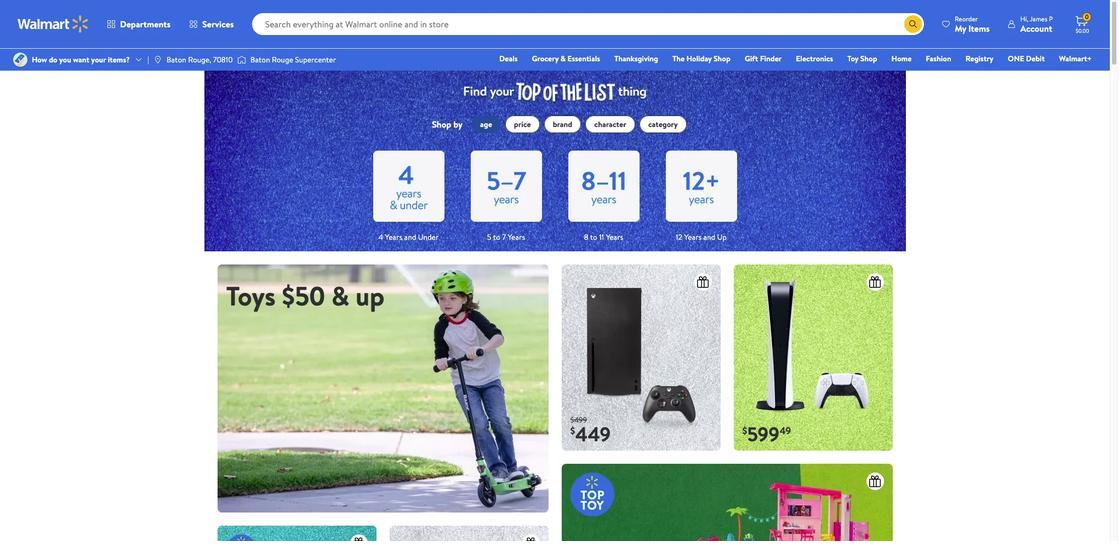 Task type: describe. For each thing, give the bounding box(es) containing it.
3 years from the left
[[606, 232, 624, 243]]

thanksgiving
[[615, 53, 659, 64]]

toy shop link
[[843, 53, 883, 65]]

gift
[[745, 53, 758, 64]]

toy shop
[[848, 53, 878, 64]]

and for up
[[704, 232, 716, 243]]

gift finder link
[[740, 53, 787, 65]]

category
[[648, 119, 678, 130]]

category button
[[640, 116, 687, 133]]

12
[[676, 232, 683, 243]]

4
[[379, 232, 383, 243]]

0 $0.00
[[1076, 12, 1090, 35]]

rouge
[[272, 54, 293, 65]]

brand
[[553, 119, 573, 130]]

grocery & essentials link
[[527, 53, 605, 65]]

 image for baton rouge supercenter
[[237, 54, 246, 65]]

search icon image
[[909, 20, 918, 29]]

$0.00
[[1076, 27, 1090, 35]]

baton for baton rouge, 70810
[[167, 54, 186, 65]]

the holiday shop
[[673, 53, 731, 64]]

0
[[1085, 12, 1089, 21]]

$499
[[571, 415, 587, 426]]

49
[[780, 425, 791, 438]]

p
[[1049, 14, 1053, 23]]

12 years and up
[[676, 232, 727, 243]]

hi,
[[1021, 14, 1029, 23]]

one debit
[[1008, 53, 1045, 64]]

xbox series x video game console, black image
[[562, 265, 721, 451]]

category 5-to-7-years image
[[471, 151, 542, 222]]

and for under
[[404, 232, 416, 243]]

home
[[892, 53, 912, 64]]

7
[[502, 232, 506, 243]]

reorder my items
[[955, 14, 990, 34]]

character button
[[586, 116, 635, 133]]

8
[[584, 232, 589, 243]]

one
[[1008, 53, 1025, 64]]

grocery & essentials
[[532, 53, 600, 64]]

how do you want your items?
[[32, 54, 130, 65]]

4 years and under link
[[373, 142, 444, 252]]

$499 $ 449
[[571, 415, 611, 449]]

toys
[[226, 278, 276, 315]]

sony playstation 5, digital edition video game consoles image
[[734, 265, 893, 451]]

12 years and up link
[[666, 142, 737, 252]]

grocery
[[532, 53, 559, 64]]

find your top of the list thing image
[[450, 71, 660, 107]]

up
[[717, 232, 727, 243]]

home link
[[887, 53, 917, 65]]

hi, james p account
[[1021, 14, 1053, 34]]

electronics link
[[791, 53, 838, 65]]

want
[[73, 54, 89, 65]]

11
[[599, 232, 604, 243]]

8 to 11 years
[[584, 232, 624, 243]]

to for 5
[[493, 232, 500, 243]]

4 years and under
[[379, 232, 439, 243]]

fashion link
[[921, 53, 957, 65]]

deals link
[[495, 53, 523, 65]]

you
[[59, 54, 71, 65]]

rouge,
[[188, 54, 211, 65]]

price
[[514, 119, 531, 130]]

fashion
[[926, 53, 952, 64]]

debit
[[1026, 53, 1045, 64]]

category 4-years-under image
[[373, 151, 444, 222]]

$ 599 49
[[743, 421, 791, 449]]

$ inside $ 599 49
[[743, 425, 748, 438]]

baton for baton rouge supercenter
[[250, 54, 270, 65]]

5 to 7 years link
[[471, 142, 542, 252]]

reorder
[[955, 14, 978, 23]]

essentials
[[568, 53, 600, 64]]

character
[[595, 119, 627, 130]]



Task type: locate. For each thing, give the bounding box(es) containing it.
finder
[[760, 53, 782, 64]]

deals
[[500, 53, 518, 64]]

by
[[454, 119, 463, 131]]

walmart+ link
[[1055, 53, 1097, 65]]

2 horizontal spatial shop
[[861, 53, 878, 64]]

449
[[575, 421, 611, 449]]

category 8-to-11-years image
[[568, 151, 640, 222]]

and left under
[[404, 232, 416, 243]]

 image right 70810
[[237, 54, 246, 65]]

1 horizontal spatial baton
[[250, 54, 270, 65]]

to
[[493, 232, 500, 243], [590, 232, 598, 243]]

Search search field
[[252, 13, 924, 35]]

thanksgiving link
[[610, 53, 663, 65]]

to left 7
[[493, 232, 500, 243]]

items
[[969, 22, 990, 34]]

0 horizontal spatial to
[[493, 232, 500, 243]]

 image left how
[[13, 53, 27, 67]]

one debit link
[[1003, 53, 1050, 65]]

services button
[[180, 11, 243, 37]]

 image for how do you want your items?
[[13, 53, 27, 67]]

0 horizontal spatial &
[[332, 278, 349, 315]]

to right 8
[[590, 232, 598, 243]]

1 horizontal spatial $
[[743, 425, 748, 438]]

under
[[418, 232, 439, 243]]

years right 7
[[508, 232, 525, 243]]

0 vertical spatial &
[[561, 53, 566, 64]]

1 to from the left
[[493, 232, 500, 243]]

1 $ from the left
[[571, 425, 575, 438]]

1 horizontal spatial shop
[[714, 53, 731, 64]]

1 horizontal spatial &
[[561, 53, 566, 64]]

items?
[[108, 54, 130, 65]]

70810
[[213, 54, 233, 65]]

account
[[1021, 22, 1053, 34]]

1 and from the left
[[404, 232, 416, 243]]

baton
[[167, 54, 186, 65], [250, 54, 270, 65]]

Walmart Site-Wide search field
[[252, 13, 924, 35]]

2 horizontal spatial  image
[[237, 54, 246, 65]]

2 and from the left
[[704, 232, 716, 243]]

to inside 8 to 11 years link
[[590, 232, 598, 243]]

2 to from the left
[[590, 232, 598, 243]]

the
[[673, 53, 685, 64]]

 image for baton rouge, 70810
[[153, 55, 162, 64]]

toy
[[848, 53, 859, 64]]

walmart image
[[18, 15, 89, 33]]

brand button
[[544, 116, 581, 133]]

how
[[32, 54, 47, 65]]

2 years from the left
[[508, 232, 525, 243]]

$50
[[282, 278, 325, 315]]

5
[[487, 232, 492, 243]]

shop by
[[432, 119, 463, 131]]

price button
[[505, 116, 540, 133]]

baton rouge, 70810
[[167, 54, 233, 65]]

$
[[571, 425, 575, 438], [743, 425, 748, 438]]

registry link
[[961, 53, 999, 65]]

years right the 4 at left top
[[385, 232, 403, 243]]

1 baton from the left
[[167, 54, 186, 65]]

services
[[202, 18, 234, 30]]

|
[[148, 54, 149, 65]]

james
[[1030, 14, 1048, 23]]

age button
[[472, 116, 501, 133]]

0 horizontal spatial baton
[[167, 54, 186, 65]]

2 $ from the left
[[743, 425, 748, 438]]

baton rouge supercenter
[[250, 54, 336, 65]]

to for 8
[[590, 232, 598, 243]]

0 horizontal spatial $
[[571, 425, 575, 438]]

0 horizontal spatial  image
[[13, 53, 27, 67]]

supercenter
[[295, 54, 336, 65]]

to inside 5 to 7 years link
[[493, 232, 500, 243]]

age
[[480, 119, 492, 130]]

 image
[[13, 53, 27, 67], [237, 54, 246, 65], [153, 55, 162, 64]]

your
[[91, 54, 106, 65]]

shop right toy at the right top of page
[[861, 53, 878, 64]]

toys $50 & up
[[226, 278, 385, 315]]

0 horizontal spatial and
[[404, 232, 416, 243]]

8 to 11 years link
[[568, 142, 640, 252]]

1 horizontal spatial  image
[[153, 55, 162, 64]]

shop
[[714, 53, 731, 64], [861, 53, 878, 64], [432, 119, 451, 131]]

&
[[561, 53, 566, 64], [332, 278, 349, 315]]

gift finder
[[745, 53, 782, 64]]

shop right holiday
[[714, 53, 731, 64]]

baton left rouge
[[250, 54, 270, 65]]

category 12-years-up image
[[666, 151, 737, 222]]

my
[[955, 22, 967, 34]]

years right 11
[[606, 232, 624, 243]]

registry
[[966, 53, 994, 64]]

0 horizontal spatial shop
[[432, 119, 451, 131]]

1 vertical spatial &
[[332, 278, 349, 315]]

do
[[49, 54, 57, 65]]

years
[[385, 232, 403, 243], [508, 232, 525, 243], [606, 232, 624, 243], [685, 232, 702, 243]]

1 years from the left
[[385, 232, 403, 243]]

the holiday shop link
[[668, 53, 736, 65]]

departments
[[120, 18, 171, 30]]

years right 12
[[685, 232, 702, 243]]

2 baton from the left
[[250, 54, 270, 65]]

and left up
[[704, 232, 716, 243]]

& left up
[[332, 278, 349, 315]]

shop left by
[[432, 119, 451, 131]]

 image right |
[[153, 55, 162, 64]]

up
[[356, 278, 385, 315]]

& right 'grocery'
[[561, 53, 566, 64]]

holiday
[[687, 53, 712, 64]]

clear search field text image
[[891, 20, 900, 28]]

1 horizontal spatial and
[[704, 232, 716, 243]]

electronics
[[796, 53, 834, 64]]

and
[[404, 232, 416, 243], [704, 232, 716, 243]]

departments button
[[98, 11, 180, 37]]

5 to 7 years
[[487, 232, 525, 243]]

1 horizontal spatial to
[[590, 232, 598, 243]]

 image
[[217, 265, 549, 513]]

4 years from the left
[[685, 232, 702, 243]]

$ inside the $499 $ 449
[[571, 425, 575, 438]]

599
[[748, 421, 780, 449]]

baton left rouge,
[[167, 54, 186, 65]]



Task type: vqa. For each thing, say whether or not it's contained in the screenshot.
70810
yes



